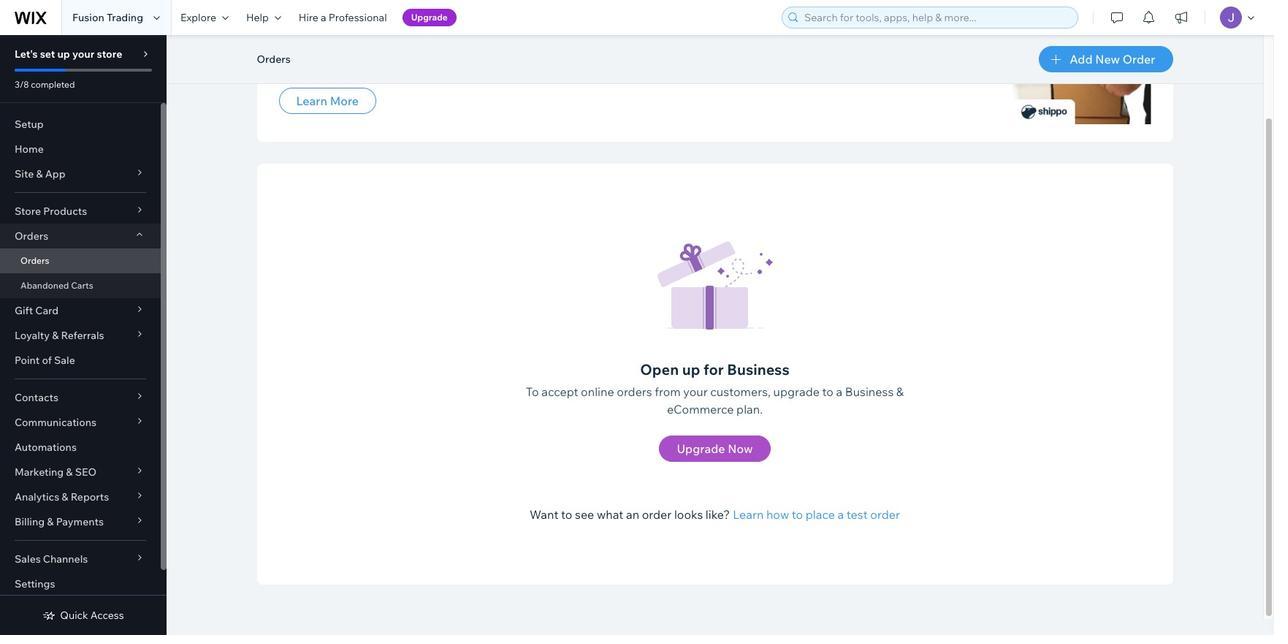 Task type: locate. For each thing, give the bounding box(es) containing it.
from up 50 on the top of the page
[[543, 39, 577, 57]]

& inside the site & app popup button
[[36, 167, 43, 181]]

1 horizontal spatial learn
[[733, 507, 764, 522]]

what
[[597, 507, 624, 522]]

sales channels
[[15, 552, 88, 566]]

labels
[[411, 39, 453, 57], [418, 61, 446, 75]]

a left "test"
[[838, 507, 844, 522]]

store products
[[15, 205, 87, 218]]

& inside marketing & seo 'popup button'
[[66, 466, 73, 479]]

for
[[507, 61, 521, 75], [704, 360, 724, 379]]

open up for business to accept online orders from your customers, upgrade to a business & ecommerce plan.
[[526, 360, 904, 417]]

orders inside "orders" link
[[20, 255, 49, 266]]

1 horizontal spatial from
[[655, 384, 681, 399]]

& inside billing & payments popup button
[[47, 515, 54, 528]]

0 vertical spatial upgrade
[[411, 12, 448, 23]]

marketing & seo
[[15, 466, 97, 479]]

right
[[506, 39, 540, 57]]

add new order
[[1070, 52, 1156, 67]]

to inside purchase  shipping labels in bulk right from your dashboard easily buy and print shipping labels with shippo for up to 50 orders at the same time.
[[538, 61, 547, 75]]

learn left how
[[733, 507, 764, 522]]

channels
[[43, 552, 88, 566]]

learn how to place a test order link
[[733, 506, 900, 523]]

set
[[40, 48, 55, 61]]

1 horizontal spatial up
[[523, 61, 535, 75]]

0 horizontal spatial from
[[543, 39, 577, 57]]

learn
[[296, 94, 327, 108], [733, 507, 764, 522]]

1 order from the left
[[642, 507, 672, 522]]

sales channels button
[[0, 547, 161, 571]]

for inside open up for business to accept online orders from your customers, upgrade to a business & ecommerce plan.
[[704, 360, 724, 379]]

orders
[[257, 53, 291, 66], [15, 229, 48, 243], [20, 255, 49, 266]]

like?
[[706, 507, 730, 522]]

gift card
[[15, 304, 59, 317]]

payments
[[56, 515, 104, 528]]

1 vertical spatial for
[[704, 360, 724, 379]]

billing & payments button
[[0, 509, 161, 534]]

1 vertical spatial a
[[836, 384, 843, 399]]

3/8 completed
[[15, 79, 75, 90]]

0 vertical spatial up
[[57, 48, 70, 61]]

orders up abandoned
[[20, 255, 49, 266]]

order right "test"
[[871, 507, 900, 522]]

1 vertical spatial labels
[[418, 61, 446, 75]]

0 horizontal spatial up
[[57, 48, 70, 61]]

learn more link
[[279, 88, 376, 114]]

order
[[642, 507, 672, 522], [871, 507, 900, 522]]

1 horizontal spatial for
[[704, 360, 724, 379]]

orders down help button
[[257, 53, 291, 66]]

1 vertical spatial orders
[[617, 384, 652, 399]]

orders
[[565, 61, 596, 75], [617, 384, 652, 399]]

1 vertical spatial from
[[655, 384, 681, 399]]

sale
[[54, 354, 75, 367]]

point of sale link
[[0, 348, 161, 373]]

1 horizontal spatial orders
[[617, 384, 652, 399]]

& inside "loyalty & referrals" popup button
[[52, 329, 59, 342]]

upgrade up purchase  shipping labels in bulk right from your dashboard easily buy and print shipping labels with shippo for up to 50 orders at the same time.
[[411, 12, 448, 23]]

labels down upgrade button
[[411, 39, 453, 57]]

0 vertical spatial a
[[321, 11, 326, 24]]

order right an
[[642, 507, 672, 522]]

& inside analytics & reports dropdown button
[[62, 490, 68, 504]]

orders left at
[[565, 61, 596, 75]]

point
[[15, 354, 40, 367]]

upgrade inside upgrade now button
[[677, 441, 725, 456]]

& for referrals
[[52, 329, 59, 342]]

0 vertical spatial for
[[507, 61, 521, 75]]

0 horizontal spatial for
[[507, 61, 521, 75]]

seo
[[75, 466, 97, 479]]

to left 50 on the top of the page
[[538, 61, 547, 75]]

to inside open up for business to accept online orders from your customers, upgrade to a business & ecommerce plan.
[[823, 384, 834, 399]]

a right "hire"
[[321, 11, 326, 24]]

an
[[626, 507, 640, 522]]

analytics & reports
[[15, 490, 109, 504]]

2 vertical spatial up
[[682, 360, 700, 379]]

0 horizontal spatial your
[[72, 48, 94, 61]]

0 vertical spatial learn
[[296, 94, 327, 108]]

upgrade inside upgrade button
[[411, 12, 448, 23]]

up down right
[[523, 61, 535, 75]]

2 horizontal spatial your
[[684, 384, 708, 399]]

2 horizontal spatial up
[[682, 360, 700, 379]]

1 vertical spatial upgrade
[[677, 441, 725, 456]]

now
[[728, 441, 753, 456]]

quick access button
[[43, 609, 124, 622]]

learn more
[[296, 94, 359, 108]]

upgrade now
[[677, 441, 753, 456]]

access
[[90, 609, 124, 622]]

orders down the open
[[617, 384, 652, 399]]

fusion
[[72, 11, 104, 24]]

of
[[42, 354, 52, 367]]

add new order button
[[1039, 46, 1173, 72]]

contacts
[[15, 391, 58, 404]]

a
[[321, 11, 326, 24], [836, 384, 843, 399], [838, 507, 844, 522]]

with
[[448, 61, 468, 75]]

reports
[[71, 490, 109, 504]]

orders down store
[[15, 229, 48, 243]]

2 vertical spatial orders
[[20, 255, 49, 266]]

products
[[43, 205, 87, 218]]

setup link
[[0, 112, 161, 137]]

Search for tools, apps, help & more... field
[[800, 7, 1074, 28]]

0 horizontal spatial order
[[642, 507, 672, 522]]

contacts button
[[0, 385, 161, 410]]

your left store
[[72, 48, 94, 61]]

0 vertical spatial orders
[[257, 53, 291, 66]]

your inside sidebar element
[[72, 48, 94, 61]]

orders inside open up for business to accept online orders from your customers, upgrade to a business & ecommerce plan.
[[617, 384, 652, 399]]

your
[[580, 39, 612, 57], [72, 48, 94, 61], [684, 384, 708, 399]]

up inside purchase  shipping labels in bulk right from your dashboard easily buy and print shipping labels with shippo for up to 50 orders at the same time.
[[523, 61, 535, 75]]

orders for orders button
[[257, 53, 291, 66]]

orders inside orders button
[[257, 53, 291, 66]]

upgrade left now
[[677, 441, 725, 456]]

0 vertical spatial orders
[[565, 61, 596, 75]]

1 horizontal spatial upgrade
[[677, 441, 725, 456]]

analytics & reports button
[[0, 485, 161, 509]]

up inside open up for business to accept online orders from your customers, upgrade to a business & ecommerce plan.
[[682, 360, 700, 379]]

your up ecommerce
[[684, 384, 708, 399]]

setup
[[15, 118, 44, 131]]

0 horizontal spatial business
[[727, 360, 790, 379]]

your inside open up for business to accept online orders from your customers, upgrade to a business & ecommerce plan.
[[684, 384, 708, 399]]

orders for "orders" link
[[20, 255, 49, 266]]

business up customers, in the right of the page
[[727, 360, 790, 379]]

settings
[[15, 577, 55, 590]]

sidebar element
[[0, 35, 167, 635]]

learn left more
[[296, 94, 327, 108]]

0 horizontal spatial orders
[[565, 61, 596, 75]]

site & app
[[15, 167, 65, 181]]

upgrade for upgrade now
[[677, 441, 725, 456]]

a right upgrade
[[836, 384, 843, 399]]

purchase  shipping labels in bulk right from your dashboard image
[[1013, 29, 1151, 124]]

1 vertical spatial business
[[845, 384, 894, 399]]

up
[[57, 48, 70, 61], [523, 61, 535, 75], [682, 360, 700, 379]]

see
[[575, 507, 594, 522]]

from
[[543, 39, 577, 57], [655, 384, 681, 399]]

upgrade
[[411, 12, 448, 23], [677, 441, 725, 456]]

1 horizontal spatial order
[[871, 507, 900, 522]]

1 vertical spatial up
[[523, 61, 535, 75]]

for up customers, in the right of the page
[[704, 360, 724, 379]]

1 vertical spatial orders
[[15, 229, 48, 243]]

&
[[36, 167, 43, 181], [52, 329, 59, 342], [897, 384, 904, 399], [66, 466, 73, 479], [62, 490, 68, 504], [47, 515, 54, 528]]

& for reports
[[62, 490, 68, 504]]

2 order from the left
[[871, 507, 900, 522]]

business right upgrade
[[845, 384, 894, 399]]

to
[[538, 61, 547, 75], [823, 384, 834, 399], [561, 507, 573, 522], [792, 507, 803, 522]]

marketing
[[15, 466, 64, 479]]

from down the open
[[655, 384, 681, 399]]

1 vertical spatial learn
[[733, 507, 764, 522]]

1 horizontal spatial your
[[580, 39, 612, 57]]

shipping up print
[[347, 39, 408, 57]]

shipping right print
[[374, 61, 415, 75]]

& for seo
[[66, 466, 73, 479]]

0 horizontal spatial upgrade
[[411, 12, 448, 23]]

orders inside orders popup button
[[15, 229, 48, 243]]

0 vertical spatial shipping
[[347, 39, 408, 57]]

for down right
[[507, 61, 521, 75]]

to right upgrade
[[823, 384, 834, 399]]

your up at
[[580, 39, 612, 57]]

up right the open
[[682, 360, 700, 379]]

sales
[[15, 552, 41, 566]]

labels left with
[[418, 61, 446, 75]]

abandoned
[[20, 280, 69, 291]]

automations link
[[0, 435, 161, 460]]

looks
[[674, 507, 703, 522]]

fusion trading
[[72, 11, 143, 24]]

purchase  shipping labels in bulk right from your dashboard easily buy and print shipping labels with shippo for up to 50 orders at the same time.
[[279, 39, 692, 75]]

0 vertical spatial from
[[543, 39, 577, 57]]

up right set
[[57, 48, 70, 61]]

billing & payments
[[15, 515, 104, 528]]

how
[[767, 507, 789, 522]]

ecommerce
[[667, 402, 734, 417]]

home link
[[0, 137, 161, 162]]

up inside sidebar element
[[57, 48, 70, 61]]



Task type: vqa. For each thing, say whether or not it's contained in the screenshot.
TYPE
no



Task type: describe. For each thing, give the bounding box(es) containing it.
open
[[640, 360, 679, 379]]

gift card button
[[0, 298, 161, 323]]

automations
[[15, 441, 77, 454]]

store products button
[[0, 199, 161, 224]]

help button
[[237, 0, 290, 35]]

dashboard
[[615, 39, 692, 57]]

point of sale
[[15, 354, 75, 367]]

to
[[526, 384, 539, 399]]

shippo
[[471, 61, 505, 75]]

site
[[15, 167, 34, 181]]

communications button
[[0, 410, 161, 435]]

& inside open up for business to accept online orders from your customers, upgrade to a business & ecommerce plan.
[[897, 384, 904, 399]]

settings link
[[0, 571, 161, 596]]

store
[[15, 205, 41, 218]]

more
[[330, 94, 359, 108]]

want to see what an order looks like? learn how to place a test order
[[530, 507, 900, 522]]

from inside open up for business to accept online orders from your customers, upgrade to a business & ecommerce plan.
[[655, 384, 681, 399]]

to left the see
[[561, 507, 573, 522]]

in
[[456, 39, 469, 57]]

& for app
[[36, 167, 43, 181]]

orders button
[[250, 48, 298, 70]]

0 vertical spatial business
[[727, 360, 790, 379]]

buy
[[308, 61, 326, 75]]

home
[[15, 143, 44, 156]]

upgrade for upgrade
[[411, 12, 448, 23]]

help
[[246, 11, 269, 24]]

explore
[[181, 11, 216, 24]]

quick access
[[60, 609, 124, 622]]

50
[[550, 61, 562, 75]]

hire a professional
[[299, 11, 387, 24]]

easily
[[279, 61, 306, 75]]

upgrade now button
[[659, 436, 771, 462]]

plan.
[[737, 402, 763, 417]]

let's
[[15, 48, 38, 61]]

& for payments
[[47, 515, 54, 528]]

hire a professional link
[[290, 0, 396, 35]]

0 horizontal spatial learn
[[296, 94, 327, 108]]

communications
[[15, 416, 97, 429]]

loyalty & referrals button
[[0, 323, 161, 348]]

abandoned carts link
[[0, 273, 161, 298]]

app
[[45, 167, 65, 181]]

orders for orders popup button
[[15, 229, 48, 243]]

add
[[1070, 52, 1093, 67]]

new
[[1096, 52, 1120, 67]]

marketing & seo button
[[0, 460, 161, 485]]

accept
[[542, 384, 578, 399]]

the
[[610, 61, 625, 75]]

to right how
[[792, 507, 803, 522]]

referrals
[[61, 329, 104, 342]]

at
[[598, 61, 607, 75]]

want
[[530, 507, 559, 522]]

orders button
[[0, 224, 161, 248]]

3/8
[[15, 79, 29, 90]]

0 vertical spatial labels
[[411, 39, 453, 57]]

your inside purchase  shipping labels in bulk right from your dashboard easily buy and print shipping labels with shippo for up to 50 orders at the same time.
[[580, 39, 612, 57]]

upgrade button
[[402, 9, 457, 26]]

2 vertical spatial a
[[838, 507, 844, 522]]

carts
[[71, 280, 93, 291]]

a inside open up for business to accept online orders from your customers, upgrade to a business & ecommerce plan.
[[836, 384, 843, 399]]

orders inside purchase  shipping labels in bulk right from your dashboard easily buy and print shipping labels with shippo for up to 50 orders at the same time.
[[565, 61, 596, 75]]

1 horizontal spatial business
[[845, 384, 894, 399]]

order
[[1123, 52, 1156, 67]]

purchase
[[279, 39, 344, 57]]

customers,
[[711, 384, 771, 399]]

card
[[35, 304, 59, 317]]

orders link
[[0, 248, 161, 273]]

for inside purchase  shipping labels in bulk right from your dashboard easily buy and print shipping labels with shippo for up to 50 orders at the same time.
[[507, 61, 521, 75]]

from inside purchase  shipping labels in bulk right from your dashboard easily buy and print shipping labels with shippo for up to 50 orders at the same time.
[[543, 39, 577, 57]]

loyalty
[[15, 329, 50, 342]]

same
[[628, 61, 653, 75]]

completed
[[31, 79, 75, 90]]

test
[[847, 507, 868, 522]]

store
[[97, 48, 122, 61]]

analytics
[[15, 490, 59, 504]]

hire
[[299, 11, 319, 24]]

billing
[[15, 515, 45, 528]]

abandoned carts
[[20, 280, 93, 291]]

let's set up your store
[[15, 48, 122, 61]]

time.
[[656, 61, 679, 75]]

1 vertical spatial shipping
[[374, 61, 415, 75]]

gift
[[15, 304, 33, 317]]

professional
[[329, 11, 387, 24]]

quick
[[60, 609, 88, 622]]



